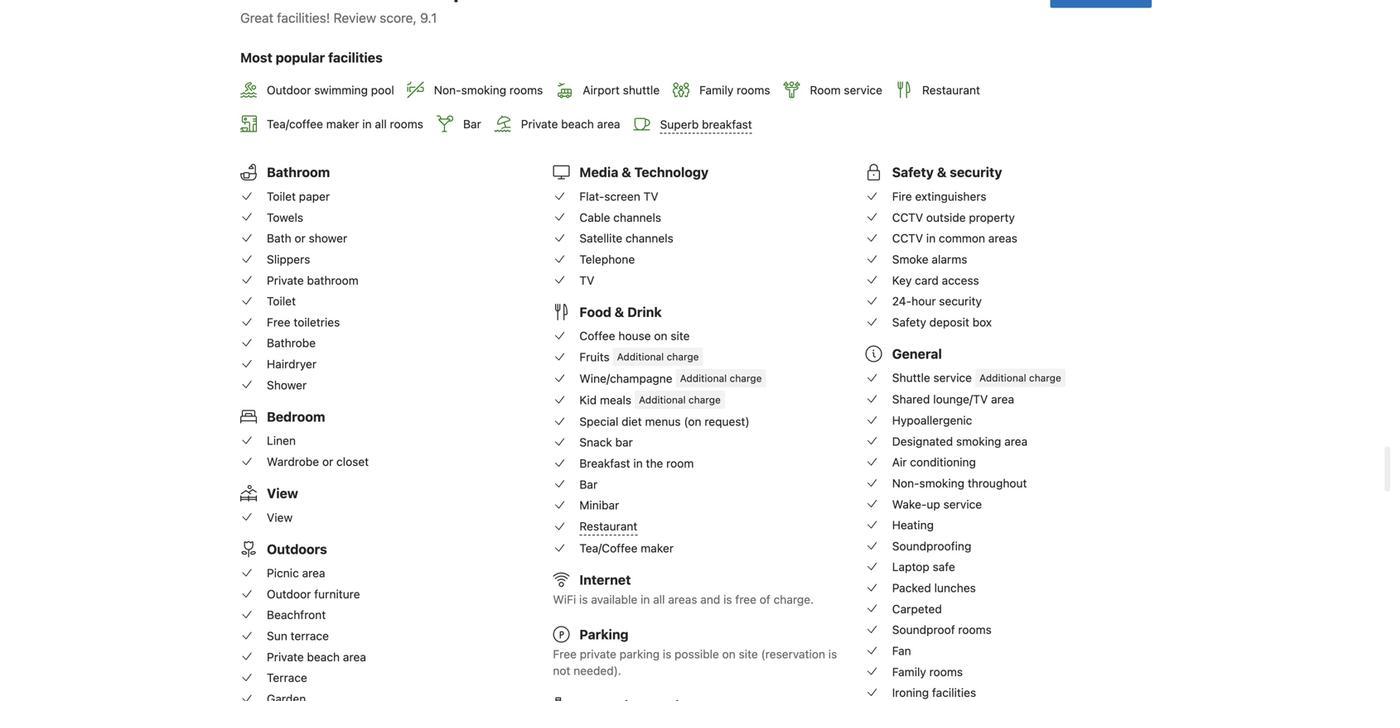 Task type: describe. For each thing, give the bounding box(es) containing it.
safety for safety deposit box
[[892, 316, 926, 329]]

safety & security
[[892, 165, 1002, 180]]

outdoor for outdoor swimming pool
[[267, 83, 311, 97]]

food & drink
[[580, 304, 662, 320]]

telephone
[[580, 253, 635, 266]]

minibar
[[580, 499, 619, 513]]

fire
[[892, 190, 912, 203]]

in up 'smoke alarms'
[[926, 232, 936, 245]]

media
[[580, 165, 619, 180]]

1 horizontal spatial family rooms
[[892, 666, 963, 679]]

bath or shower
[[267, 232, 347, 245]]

hour
[[912, 295, 936, 308]]

smoking for rooms
[[461, 83, 506, 97]]

common
[[939, 232, 985, 245]]

safety deposit box
[[892, 316, 992, 329]]

terrace
[[267, 672, 307, 685]]

internet
[[580, 573, 631, 588]]

fruits
[[580, 350, 610, 364]]

service for room
[[844, 83, 883, 97]]

linen
[[267, 434, 296, 448]]

bathroom
[[267, 165, 330, 180]]

rooms up breakfast
[[737, 83, 770, 97]]

outdoor for outdoor furniture
[[267, 588, 311, 602]]

room service
[[810, 83, 883, 97]]

picnic
[[267, 567, 299, 581]]

popular
[[276, 50, 325, 66]]

air conditioning
[[892, 456, 976, 470]]

bedroom
[[267, 409, 325, 425]]

in right available
[[641, 593, 650, 607]]

wifi is available in all areas and is free of charge.
[[553, 593, 814, 607]]

site inside free private parking is possible on site (reservation is not needed).
[[739, 648, 758, 662]]

great
[[240, 10, 274, 26]]

slippers
[[267, 253, 310, 266]]

tea/coffee
[[580, 542, 638, 556]]

non-smoking throughout
[[892, 477, 1027, 491]]

soundproof rooms
[[892, 624, 992, 637]]

up
[[927, 498, 940, 512]]

rooms up "ironing facilities"
[[929, 666, 963, 679]]

flat-
[[580, 190, 604, 203]]

soundproof
[[892, 624, 955, 637]]

laptop safe
[[892, 561, 955, 574]]

1 horizontal spatial beach
[[561, 117, 594, 131]]

maker for tea/coffee
[[641, 542, 674, 556]]

packed lunches
[[892, 582, 976, 595]]

0 vertical spatial private
[[521, 117, 558, 131]]

0 horizontal spatial family
[[700, 83, 734, 97]]

0 horizontal spatial facilities
[[328, 50, 383, 66]]

score,
[[380, 10, 417, 26]]

review
[[334, 10, 376, 26]]

0 vertical spatial tv
[[644, 190, 659, 203]]

0 vertical spatial private beach area
[[521, 117, 620, 131]]

0 vertical spatial site
[[671, 330, 690, 343]]

0 vertical spatial all
[[375, 117, 387, 131]]

sun terrace
[[267, 630, 329, 644]]

and
[[700, 593, 720, 607]]

outside
[[926, 211, 966, 224]]

rooms down the lunches
[[958, 624, 992, 637]]

1 horizontal spatial areas
[[988, 232, 1018, 245]]

breakfast
[[702, 118, 752, 131]]

fan
[[892, 645, 911, 658]]

private for outdoors
[[267, 651, 304, 665]]

additional inside wine/champagne additional charge
[[680, 373, 727, 385]]

cctv in common areas
[[892, 232, 1018, 245]]

& for food
[[615, 304, 624, 320]]

1 vertical spatial private beach area
[[267, 651, 366, 665]]

beachfront
[[267, 609, 326, 623]]

lunches
[[934, 582, 976, 595]]

property
[[969, 211, 1015, 224]]

soundproofing
[[892, 540, 972, 554]]

wake-
[[892, 498, 927, 512]]

non- for non-smoking throughout
[[892, 477, 919, 491]]

safe
[[933, 561, 955, 574]]

wardrobe or closet
[[267, 455, 369, 469]]

carpeted
[[892, 603, 942, 616]]

tea/coffee maker
[[580, 542, 674, 556]]

coffee house on site
[[580, 330, 690, 343]]

non- for non-smoking rooms
[[434, 83, 461, 97]]

throughout
[[968, 477, 1027, 491]]

24-hour security
[[892, 295, 982, 308]]

smoke alarms
[[892, 253, 967, 266]]

bathroom
[[307, 274, 359, 287]]

is right (reservation
[[828, 648, 837, 662]]

in down pool
[[362, 117, 372, 131]]

diet
[[622, 415, 642, 429]]

0 vertical spatial family rooms
[[700, 83, 770, 97]]

technology
[[634, 165, 709, 180]]

the
[[646, 457, 663, 471]]

extinguishers
[[915, 190, 987, 203]]

room
[[810, 83, 841, 97]]

meals
[[600, 394, 631, 407]]

tea/coffee
[[267, 117, 323, 131]]

0 vertical spatial on
[[654, 330, 668, 343]]

shower
[[267, 379, 307, 392]]

charge inside wine/champagne additional charge
[[730, 373, 762, 385]]

free for free private parking is possible on site (reservation is not needed).
[[553, 648, 577, 662]]

satellite channels
[[580, 232, 674, 245]]

toilet for toilet
[[267, 295, 296, 308]]

on inside free private parking is possible on site (reservation is not needed).
[[722, 648, 736, 662]]

sun
[[267, 630, 287, 644]]

great facilities! review score, 9.1
[[240, 10, 437, 26]]

fruits additional charge
[[580, 350, 699, 364]]

area up throughout on the bottom right
[[1005, 435, 1028, 449]]

closet
[[336, 455, 369, 469]]

bar for tea/coffee maker in all rooms
[[463, 117, 481, 131]]

designated smoking area
[[892, 435, 1028, 449]]

room
[[666, 457, 694, 471]]

media & technology
[[580, 165, 709, 180]]

channels for satellite channels
[[626, 232, 674, 245]]

service for shuttle
[[934, 371, 972, 385]]

safety for safety & security
[[892, 165, 934, 180]]

general
[[892, 346, 942, 362]]

food
[[580, 304, 612, 320]]

smoking for area
[[956, 435, 1001, 449]]

1 horizontal spatial family
[[892, 666, 926, 679]]

fire extinguishers
[[892, 190, 987, 203]]

security for 24-hour security
[[939, 295, 982, 308]]

wifi
[[553, 593, 576, 607]]

smoking for throughout
[[919, 477, 965, 491]]



Task type: locate. For each thing, give the bounding box(es) containing it.
free up bathrobe
[[267, 316, 291, 329]]

facilities up swimming at the top left
[[328, 50, 383, 66]]

packed
[[892, 582, 931, 595]]

1 vertical spatial on
[[722, 648, 736, 662]]

1 vertical spatial channels
[[626, 232, 674, 245]]

0 horizontal spatial all
[[375, 117, 387, 131]]

smoke
[[892, 253, 929, 266]]

most popular facilities
[[240, 50, 383, 66]]

1 vertical spatial view
[[267, 511, 293, 525]]

0 horizontal spatial free
[[267, 316, 291, 329]]

1 horizontal spatial maker
[[641, 542, 674, 556]]

site up wine/champagne additional charge at the bottom of the page
[[671, 330, 690, 343]]

1 vertical spatial site
[[739, 648, 758, 662]]

1 horizontal spatial free
[[553, 648, 577, 662]]

site left (reservation
[[739, 648, 758, 662]]

heating
[[892, 519, 934, 533]]

bathrobe
[[267, 337, 316, 350]]

free for free toiletries
[[267, 316, 291, 329]]

1 vertical spatial facilities
[[932, 687, 976, 700]]

0 horizontal spatial maker
[[326, 117, 359, 131]]

1 outdoor from the top
[[267, 83, 311, 97]]

areas
[[988, 232, 1018, 245], [668, 593, 697, 607]]

&
[[622, 165, 631, 180], [937, 165, 947, 180], [615, 304, 624, 320]]

safety down 24-
[[892, 316, 926, 329]]

0 vertical spatial family
[[700, 83, 734, 97]]

or right bath
[[295, 232, 306, 245]]

private down non-smoking rooms
[[521, 117, 558, 131]]

2 view from the top
[[267, 511, 293, 525]]

1 vertical spatial tv
[[580, 274, 594, 287]]

family up the ironing
[[892, 666, 926, 679]]

shuttle
[[623, 83, 660, 97]]

1 toilet from the top
[[267, 190, 296, 203]]

shuttle
[[892, 371, 930, 385]]

restaurant up "safety & security"
[[922, 83, 980, 97]]

family rooms up "ironing facilities"
[[892, 666, 963, 679]]

all down pool
[[375, 117, 387, 131]]

1 vertical spatial or
[[322, 455, 333, 469]]

family rooms up breakfast
[[700, 83, 770, 97]]

private bathroom
[[267, 274, 359, 287]]

deposit
[[930, 316, 970, 329]]

is right and
[[724, 593, 732, 607]]

area down airport
[[597, 117, 620, 131]]

0 vertical spatial areas
[[988, 232, 1018, 245]]

0 horizontal spatial or
[[295, 232, 306, 245]]

1 vertical spatial safety
[[892, 316, 926, 329]]

family up "superb breakfast"
[[700, 83, 734, 97]]

1 vertical spatial smoking
[[956, 435, 1001, 449]]

facilities
[[328, 50, 383, 66], [932, 687, 976, 700]]

1 view from the top
[[267, 486, 298, 502]]

laptop
[[892, 561, 930, 574]]

house
[[618, 330, 651, 343]]

1 horizontal spatial facilities
[[932, 687, 976, 700]]

private
[[521, 117, 558, 131], [267, 274, 304, 287], [267, 651, 304, 665]]

safety
[[892, 165, 934, 180], [892, 316, 926, 329]]

cable
[[580, 211, 610, 224]]

bar
[[463, 117, 481, 131], [580, 478, 598, 492]]

additional up (on
[[680, 373, 727, 385]]

toilet paper
[[267, 190, 330, 203]]

additional
[[617, 351, 664, 363], [980, 372, 1026, 384], [680, 373, 727, 385], [639, 395, 686, 406]]

rooms
[[510, 83, 543, 97], [737, 83, 770, 97], [390, 117, 423, 131], [958, 624, 992, 637], [929, 666, 963, 679]]

charge inside kid meals additional charge
[[689, 395, 721, 406]]

area down the shuttle service additional charge
[[991, 393, 1014, 407]]

2 safety from the top
[[892, 316, 926, 329]]

0 vertical spatial smoking
[[461, 83, 506, 97]]

areas down property
[[988, 232, 1018, 245]]

0 vertical spatial non-
[[434, 83, 461, 97]]

1 horizontal spatial all
[[653, 593, 665, 607]]

is right "parking"
[[663, 648, 672, 662]]

1 vertical spatial security
[[939, 295, 982, 308]]

toilet up towels
[[267, 190, 296, 203]]

1 vertical spatial bar
[[580, 478, 598, 492]]

rooms down pool
[[390, 117, 423, 131]]

towels
[[267, 211, 303, 224]]

1 cctv from the top
[[892, 211, 923, 224]]

cctv
[[892, 211, 923, 224], [892, 232, 923, 245]]

possible
[[675, 648, 719, 662]]

site
[[671, 330, 690, 343], [739, 648, 758, 662]]

outdoor swimming pool
[[267, 83, 394, 97]]

0 vertical spatial security
[[950, 165, 1002, 180]]

box
[[973, 316, 992, 329]]

airport
[[583, 83, 620, 97]]

1 vertical spatial private
[[267, 274, 304, 287]]

restaurant up tea/coffee
[[580, 520, 638, 534]]

maker down swimming at the top left
[[326, 117, 359, 131]]

tv down telephone
[[580, 274, 594, 287]]

0 vertical spatial channels
[[613, 211, 661, 224]]

breakfast
[[580, 457, 630, 471]]

beach down airport
[[561, 117, 594, 131]]

non- right pool
[[434, 83, 461, 97]]

1 vertical spatial maker
[[641, 542, 674, 556]]

0 horizontal spatial tv
[[580, 274, 594, 287]]

or for bath
[[295, 232, 306, 245]]

0 vertical spatial view
[[267, 486, 298, 502]]

beach down "terrace"
[[307, 651, 340, 665]]

1 vertical spatial cctv
[[892, 232, 923, 245]]

additional down house on the left
[[617, 351, 664, 363]]

1 horizontal spatial private beach area
[[521, 117, 620, 131]]

area up outdoor furniture
[[302, 567, 325, 581]]

cctv for cctv in common areas
[[892, 232, 923, 245]]

service up the shared lounge/tv area
[[934, 371, 972, 385]]

tv
[[644, 190, 659, 203], [580, 274, 594, 287]]

tv down media & technology
[[644, 190, 659, 203]]

1 horizontal spatial on
[[722, 648, 736, 662]]

& up fire extinguishers
[[937, 165, 947, 180]]

snack
[[580, 436, 612, 450]]

private
[[580, 648, 617, 662]]

0 vertical spatial safety
[[892, 165, 934, 180]]

outdoor down picnic
[[267, 588, 311, 602]]

free inside free private parking is possible on site (reservation is not needed).
[[553, 648, 577, 662]]

toilet
[[267, 190, 296, 203], [267, 295, 296, 308]]

safety up fire
[[892, 165, 934, 180]]

or left closet
[[322, 455, 333, 469]]

2 vertical spatial private
[[267, 651, 304, 665]]

1 vertical spatial outdoor
[[267, 588, 311, 602]]

area down the furniture
[[343, 651, 366, 665]]

terrace
[[291, 630, 329, 644]]

toilet up free toiletries
[[267, 295, 296, 308]]

private beach area down airport
[[521, 117, 620, 131]]

paper
[[299, 190, 330, 203]]

1 vertical spatial family
[[892, 666, 926, 679]]

in left the the
[[633, 457, 643, 471]]

hypoallergenic
[[892, 414, 972, 428]]

swimming
[[314, 83, 368, 97]]

charge.
[[774, 593, 814, 607]]

0 horizontal spatial site
[[671, 330, 690, 343]]

channels down cable channels
[[626, 232, 674, 245]]

is right 'wifi'
[[579, 593, 588, 607]]

0 vertical spatial outdoor
[[267, 83, 311, 97]]

all right available
[[653, 593, 665, 607]]

0 horizontal spatial family rooms
[[700, 83, 770, 97]]

key card access
[[892, 274, 979, 287]]

1 vertical spatial family rooms
[[892, 666, 963, 679]]

cctv down fire
[[892, 211, 923, 224]]

service right room
[[844, 83, 883, 97]]

bar for breakfast in the room
[[580, 478, 598, 492]]

1 vertical spatial non-
[[892, 477, 919, 491]]

0 vertical spatial service
[[844, 83, 883, 97]]

private for bathroom
[[267, 274, 304, 287]]

1 vertical spatial restaurant
[[580, 520, 638, 534]]

(on
[[684, 415, 702, 429]]

view down wardrobe
[[267, 486, 298, 502]]

0 vertical spatial cctv
[[892, 211, 923, 224]]

shower
[[309, 232, 347, 245]]

conditioning
[[910, 456, 976, 470]]

channels for cable channels
[[613, 211, 661, 224]]

0 vertical spatial or
[[295, 232, 306, 245]]

view up "outdoors"
[[267, 511, 293, 525]]

maker
[[326, 117, 359, 131], [641, 542, 674, 556]]

bar up minibar
[[580, 478, 598, 492]]

hairdryer
[[267, 358, 317, 371]]

on right possible
[[722, 648, 736, 662]]

key
[[892, 274, 912, 287]]

maker right tea/coffee
[[641, 542, 674, 556]]

non- up wake-
[[892, 477, 919, 491]]

2 toilet from the top
[[267, 295, 296, 308]]

1 horizontal spatial bar
[[580, 478, 598, 492]]

flat-screen tv
[[580, 190, 659, 203]]

1 horizontal spatial site
[[739, 648, 758, 662]]

1 vertical spatial beach
[[307, 651, 340, 665]]

parking
[[620, 648, 660, 662]]

2 outdoor from the top
[[267, 588, 311, 602]]

charge inside the shuttle service additional charge
[[1029, 372, 1061, 384]]

security down access
[[939, 295, 982, 308]]

service down non-smoking throughout
[[944, 498, 982, 512]]

additional up menus
[[639, 395, 686, 406]]

2 vertical spatial service
[[944, 498, 982, 512]]

cctv outside property
[[892, 211, 1015, 224]]

0 horizontal spatial private beach area
[[267, 651, 366, 665]]

charge inside fruits additional charge
[[667, 351, 699, 363]]

screen
[[604, 190, 640, 203]]

wake-up service
[[892, 498, 982, 512]]

rooms left airport
[[510, 83, 543, 97]]

private down slippers
[[267, 274, 304, 287]]

0 vertical spatial restaurant
[[922, 83, 980, 97]]

tea/coffee maker in all rooms
[[267, 117, 423, 131]]

toilet for toilet paper
[[267, 190, 296, 203]]

outdoor down popular
[[267, 83, 311, 97]]

0 horizontal spatial non-
[[434, 83, 461, 97]]

0 horizontal spatial beach
[[307, 651, 340, 665]]

additional up lounge/tv
[[980, 372, 1026, 384]]

1 horizontal spatial or
[[322, 455, 333, 469]]

0 horizontal spatial bar
[[463, 117, 481, 131]]

& up screen at the left of the page
[[622, 165, 631, 180]]

alarms
[[932, 253, 967, 266]]

0 vertical spatial maker
[[326, 117, 359, 131]]

picnic area
[[267, 567, 325, 581]]

bar down non-smoking rooms
[[463, 117, 481, 131]]

parking
[[580, 627, 629, 643]]

or for wardrobe
[[322, 455, 333, 469]]

0 vertical spatial bar
[[463, 117, 481, 131]]

1 vertical spatial areas
[[668, 593, 697, 607]]

private beach area
[[521, 117, 620, 131], [267, 651, 366, 665]]

0 vertical spatial toilet
[[267, 190, 296, 203]]

beach
[[561, 117, 594, 131], [307, 651, 340, 665]]

1 vertical spatial free
[[553, 648, 577, 662]]

0 horizontal spatial areas
[[668, 593, 697, 607]]

security up extinguishers
[[950, 165, 1002, 180]]

security for safety & security
[[950, 165, 1002, 180]]

needed).
[[574, 665, 621, 678]]

1 horizontal spatial tv
[[644, 190, 659, 203]]

cctv up the smoke
[[892, 232, 923, 245]]

2 cctv from the top
[[892, 232, 923, 245]]

wine/champagne additional charge
[[580, 372, 762, 386]]

or
[[295, 232, 306, 245], [322, 455, 333, 469]]

free toiletries
[[267, 316, 340, 329]]

in
[[362, 117, 372, 131], [926, 232, 936, 245], [633, 457, 643, 471], [641, 593, 650, 607]]

bath
[[267, 232, 291, 245]]

facilities right the ironing
[[932, 687, 976, 700]]

private beach area down "terrace"
[[267, 651, 366, 665]]

& right food
[[615, 304, 624, 320]]

private up the terrace
[[267, 651, 304, 665]]

on right house on the left
[[654, 330, 668, 343]]

additional inside kid meals additional charge
[[639, 395, 686, 406]]

card
[[915, 274, 939, 287]]

all
[[375, 117, 387, 131], [653, 593, 665, 607]]

0 horizontal spatial restaurant
[[580, 520, 638, 534]]

0 vertical spatial beach
[[561, 117, 594, 131]]

areas left and
[[668, 593, 697, 607]]

shared lounge/tv area
[[892, 393, 1014, 407]]

kid
[[580, 394, 597, 407]]

0 horizontal spatial on
[[654, 330, 668, 343]]

0 vertical spatial facilities
[[328, 50, 383, 66]]

maker for tea/coffee
[[326, 117, 359, 131]]

free up not
[[553, 648, 577, 662]]

1 horizontal spatial non-
[[892, 477, 919, 491]]

0 vertical spatial free
[[267, 316, 291, 329]]

shuttle service additional charge
[[892, 371, 1061, 385]]

1 horizontal spatial restaurant
[[922, 83, 980, 97]]

additional inside the shuttle service additional charge
[[980, 372, 1026, 384]]

1 safety from the top
[[892, 165, 934, 180]]

kid meals additional charge
[[580, 394, 721, 407]]

on
[[654, 330, 668, 343], [722, 648, 736, 662]]

ironing
[[892, 687, 929, 700]]

& for media
[[622, 165, 631, 180]]

is
[[579, 593, 588, 607], [724, 593, 732, 607], [663, 648, 672, 662], [828, 648, 837, 662]]

1 vertical spatial all
[[653, 593, 665, 607]]

& for safety
[[937, 165, 947, 180]]

ironing facilities
[[892, 687, 976, 700]]

cctv for cctv outside property
[[892, 211, 923, 224]]

channels up satellite channels
[[613, 211, 661, 224]]

service
[[844, 83, 883, 97], [934, 371, 972, 385], [944, 498, 982, 512]]

2 vertical spatial smoking
[[919, 477, 965, 491]]

1 vertical spatial service
[[934, 371, 972, 385]]

additional inside fruits additional charge
[[617, 351, 664, 363]]

shared
[[892, 393, 930, 407]]

1 vertical spatial toilet
[[267, 295, 296, 308]]



Task type: vqa. For each thing, say whether or not it's contained in the screenshot.
Box
yes



